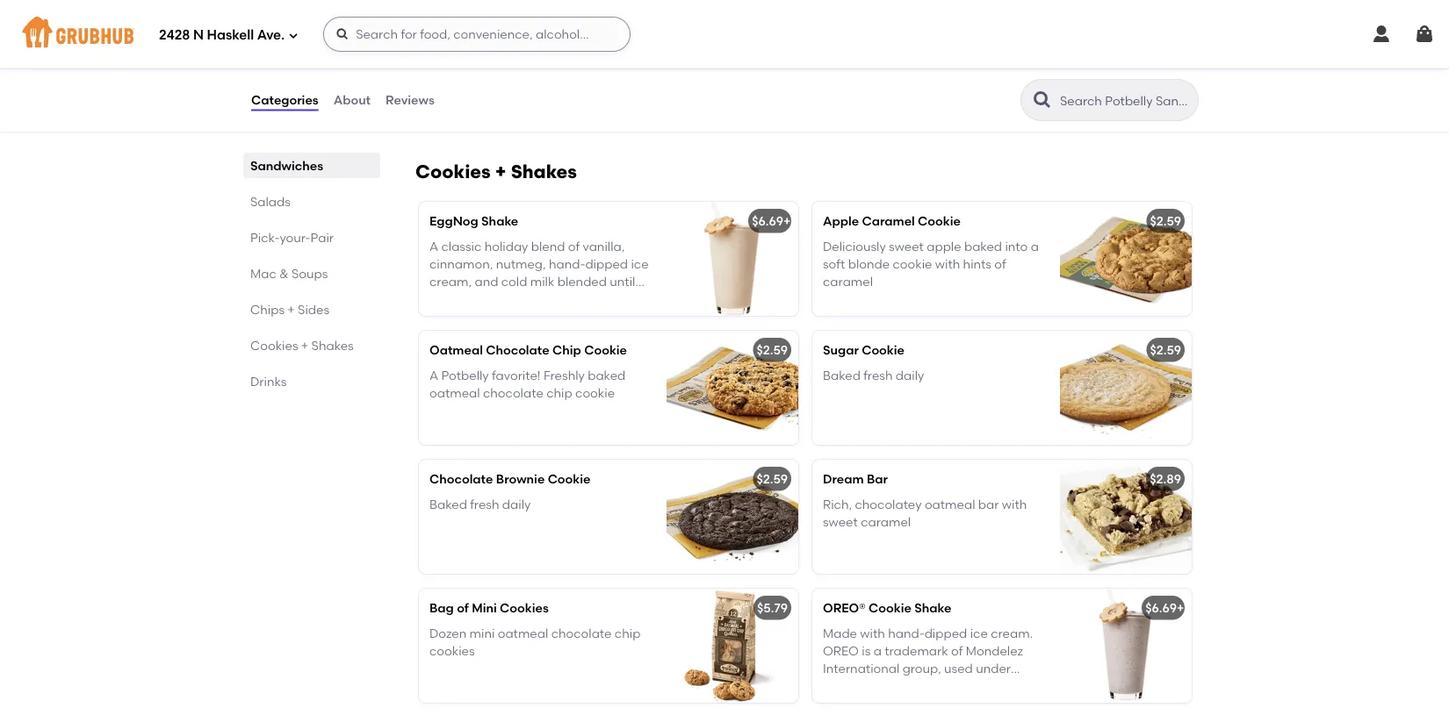 Task type: vqa. For each thing, say whether or not it's contained in the screenshot.
A within the Our famous giardiniera hot peppers, ready to spice up your kitchen at home. A perfect gift, too.
yes



Task type: locate. For each thing, give the bounding box(es) containing it.
1 horizontal spatial shake
[[915, 601, 952, 616]]

sweet down apple caramel cookie
[[889, 239, 924, 254]]

baked fresh daily for sugar
[[823, 368, 924, 383]]

hand- inside a classic holiday blend of vanilla, cinnamon, nutmeg, hand-dipped ice cream, and cold milk blended until smooth and served with our signature shortbread cookie.
[[549, 257, 585, 272]]

1 vertical spatial baked fresh daily
[[430, 497, 531, 512]]

oatmeal inside dozen mini oatmeal chocolate chip cookies
[[498, 626, 548, 641]]

of right hints
[[995, 257, 1006, 272]]

0 vertical spatial baked
[[964, 239, 1002, 254]]

hand-
[[549, 257, 585, 272], [888, 626, 925, 641]]

mondelez
[[966, 644, 1023, 659]]

of up used
[[951, 644, 963, 659]]

0 vertical spatial chip
[[546, 386, 572, 401]]

cookies inside tab
[[250, 338, 298, 353]]

daily down brownie
[[502, 497, 531, 512]]

with right bar at the bottom right
[[1002, 497, 1027, 512]]

about button
[[333, 69, 372, 132]]

0 vertical spatial baked
[[823, 368, 861, 383]]

chips + sides tab
[[250, 300, 373, 319]]

0 horizontal spatial chocolate
[[483, 386, 544, 401]]

mac & soups tab
[[250, 264, 373, 283]]

chocolate inside the a potbelly favorite!  freshly baked oatmeal chocolate chip cookie
[[483, 386, 544, 401]]

shakes inside tab
[[311, 338, 354, 353]]

fresh for brownie
[[470, 497, 499, 512]]

oreo® cookie shake
[[823, 601, 952, 616]]

cookies up dozen mini oatmeal chocolate chip cookies
[[500, 601, 549, 616]]

eggnog shake
[[430, 214, 518, 229]]

a classic holiday blend of vanilla, cinnamon, nutmeg, hand-dipped ice cream, and cold milk blended until smooth and served with our signature shortbread cookie.
[[430, 239, 649, 325]]

a inside the a potbelly favorite!  freshly baked oatmeal chocolate chip cookie
[[430, 368, 438, 383]]

oatmeal left bar at the bottom right
[[925, 497, 975, 512]]

1 horizontal spatial fresh
[[864, 368, 893, 383]]

0 vertical spatial chocolate
[[483, 386, 544, 401]]

$6.69 +
[[752, 214, 791, 229], [1146, 601, 1184, 616]]

+
[[495, 161, 506, 183], [784, 214, 791, 229], [288, 302, 295, 317], [301, 338, 308, 353], [1177, 601, 1184, 616]]

0 vertical spatial ice
[[631, 257, 649, 272]]

1 vertical spatial cookies + shakes
[[250, 338, 354, 353]]

chocolatey
[[855, 497, 922, 512]]

ice up until
[[631, 257, 649, 272]]

1 horizontal spatial chip
[[615, 626, 641, 641]]

fresh down sugar cookie
[[864, 368, 893, 383]]

milk
[[530, 274, 555, 289]]

0 vertical spatial cookies + shakes
[[415, 161, 577, 183]]

1 vertical spatial fresh
[[470, 497, 499, 512]]

0 vertical spatial chocolate
[[486, 343, 550, 358]]

1 vertical spatial a
[[430, 239, 438, 254]]

1 vertical spatial shake
[[915, 601, 952, 616]]

1 horizontal spatial $6.69 +
[[1146, 601, 1184, 616]]

oatmeal down potbelly
[[430, 386, 480, 401]]

0 horizontal spatial a
[[874, 644, 882, 659]]

chocolate
[[486, 343, 550, 358], [430, 472, 493, 487]]

0 horizontal spatial cookies + shakes
[[250, 338, 354, 353]]

dipped
[[585, 257, 628, 272], [925, 626, 967, 641]]

1 vertical spatial shakes
[[311, 338, 354, 353]]

cookie inside the a potbelly favorite!  freshly baked oatmeal chocolate chip cookie
[[575, 386, 615, 401]]

sweet down rich, on the right bottom of the page
[[823, 515, 858, 530]]

0 vertical spatial shake
[[481, 214, 518, 229]]

0 horizontal spatial $6.69
[[752, 214, 784, 229]]

pick-
[[250, 230, 280, 245]]

sweet inside deliciously sweet apple baked into a soft blonde cookie with hints of caramel
[[889, 239, 924, 254]]

oatmeal right mini
[[498, 626, 548, 641]]

a inside a classic holiday blend of vanilla, cinnamon, nutmeg, hand-dipped ice cream, and cold milk blended until smooth and served with our signature shortbread cookie.
[[430, 239, 438, 254]]

cookie down freshly
[[575, 386, 615, 401]]

chocolate left brownie
[[430, 472, 493, 487]]

0 vertical spatial fresh
[[864, 368, 893, 383]]

shakes down sides
[[311, 338, 354, 353]]

sugar
[[823, 343, 859, 358]]

cookie
[[893, 257, 932, 272], [575, 386, 615, 401]]

n
[[193, 27, 204, 43]]

with down apple
[[935, 257, 960, 272]]

$6.69 + for a classic holiday blend of vanilla, cinnamon, nutmeg, hand-dipped ice cream, and cold milk blended until smooth and served with our signature shortbread cookie.
[[752, 214, 791, 229]]

1 vertical spatial oatmeal
[[925, 497, 975, 512]]

oatmeal
[[430, 386, 480, 401], [925, 497, 975, 512], [498, 626, 548, 641]]

1 horizontal spatial a
[[1031, 239, 1039, 254]]

$2.59
[[1150, 214, 1181, 229], [757, 343, 788, 358], [1150, 343, 1181, 358], [757, 472, 788, 487]]

and left cold
[[475, 274, 498, 289]]

of
[[568, 239, 580, 254], [995, 257, 1006, 272], [457, 601, 469, 616], [951, 644, 963, 659]]

1 horizontal spatial baked
[[823, 368, 861, 383]]

a inside our famous giardiniera hot peppers, ready to spice up your kitchen at home. a perfect gift, too.
[[470, 82, 479, 97]]

0 horizontal spatial hand-
[[549, 257, 585, 272]]

cookie right oreo®
[[869, 601, 912, 616]]

dipped up "trademark"
[[925, 626, 967, 641]]

a down to at the top left
[[470, 82, 479, 97]]

1 horizontal spatial chocolate
[[551, 626, 612, 641]]

to
[[467, 64, 479, 79]]

0 horizontal spatial baked fresh daily
[[430, 497, 531, 512]]

1 vertical spatial hand-
[[888, 626, 925, 641]]

1 vertical spatial sweet
[[823, 515, 858, 530]]

1 horizontal spatial sweet
[[889, 239, 924, 254]]

0 horizontal spatial fresh
[[470, 497, 499, 512]]

hand- up blended
[[549, 257, 585, 272]]

1 vertical spatial a
[[874, 644, 882, 659]]

0 vertical spatial hand-
[[549, 257, 585, 272]]

deliciously sweet apple baked into a soft blonde cookie with hints of caramel
[[823, 239, 1039, 289]]

0 horizontal spatial sweet
[[823, 515, 858, 530]]

mini
[[472, 601, 497, 616]]

chips
[[250, 302, 285, 317]]

too.
[[554, 82, 577, 97]]

0 vertical spatial caramel
[[823, 274, 873, 289]]

Search for food, convenience, alcohol... search field
[[323, 17, 631, 52]]

mac & soups
[[250, 266, 328, 281]]

0 vertical spatial cookie
[[893, 257, 932, 272]]

1 vertical spatial baked
[[588, 368, 626, 383]]

dozen
[[430, 626, 467, 641]]

1 horizontal spatial dipped
[[925, 626, 967, 641]]

2 vertical spatial cookies
[[500, 601, 549, 616]]

0 vertical spatial cookies
[[415, 161, 491, 183]]

1 vertical spatial baked
[[430, 497, 467, 512]]

blend
[[531, 239, 565, 254]]

caramel down 'chocolatey'
[[861, 515, 911, 530]]

ice
[[631, 257, 649, 272], [970, 626, 988, 641]]

haskell
[[207, 27, 254, 43]]

salads tab
[[250, 192, 373, 211]]

baked down sugar
[[823, 368, 861, 383]]

spice
[[482, 64, 514, 79]]

1 horizontal spatial hand-
[[888, 626, 925, 641]]

$2.59 for oatmeal chocolate chip cookie
[[757, 343, 788, 358]]

pick-your-pair
[[250, 230, 334, 245]]

+ inside chips + sides tab
[[288, 302, 295, 317]]

chocolate up favorite! on the left bottom
[[486, 343, 550, 358]]

with
[[935, 257, 960, 272], [547, 292, 572, 307], [1002, 497, 1027, 512], [860, 626, 885, 641]]

into
[[1005, 239, 1028, 254]]

svg image
[[1371, 24, 1392, 45], [336, 27, 350, 41], [288, 30, 299, 41]]

daily for cookie
[[896, 368, 924, 383]]

0 horizontal spatial baked
[[588, 368, 626, 383]]

2 horizontal spatial cookies
[[500, 601, 549, 616]]

oatmeal inside rich, chocolatey oatmeal bar with sweet caramel
[[925, 497, 975, 512]]

0 horizontal spatial dipped
[[585, 257, 628, 272]]

1 vertical spatial chip
[[615, 626, 641, 641]]

0 horizontal spatial baked
[[430, 497, 467, 512]]

0 vertical spatial and
[[475, 274, 498, 289]]

oatmeal for dozen mini oatmeal chocolate chip cookies
[[498, 626, 548, 641]]

1 vertical spatial ice
[[970, 626, 988, 641]]

$6.69
[[752, 214, 784, 229], [1146, 601, 1177, 616]]

1 horizontal spatial baked fresh daily
[[823, 368, 924, 383]]

1 vertical spatial daily
[[502, 497, 531, 512]]

1 horizontal spatial baked
[[964, 239, 1002, 254]]

cookies up eggnog
[[415, 161, 491, 183]]

2 vertical spatial oatmeal
[[498, 626, 548, 641]]

1 horizontal spatial daily
[[896, 368, 924, 383]]

ice up mondelez
[[970, 626, 988, 641]]

0 horizontal spatial chip
[[546, 386, 572, 401]]

until
[[610, 274, 635, 289]]

0 vertical spatial a
[[470, 82, 479, 97]]

baked up hints
[[964, 239, 1002, 254]]

a right is
[[874, 644, 882, 659]]

shakes up "blend"
[[511, 161, 577, 183]]

hot peppers jar image
[[667, 10, 798, 124]]

2 horizontal spatial svg image
[[1371, 24, 1392, 45]]

shake up holiday
[[481, 214, 518, 229]]

a right into on the top right
[[1031, 239, 1039, 254]]

0 vertical spatial daily
[[896, 368, 924, 383]]

0 vertical spatial shakes
[[511, 161, 577, 183]]

svg image up about
[[336, 27, 350, 41]]

used
[[944, 662, 973, 677]]

cookies + shakes up drinks tab
[[250, 338, 354, 353]]

1 horizontal spatial oatmeal
[[498, 626, 548, 641]]

1 vertical spatial $6.69 +
[[1146, 601, 1184, 616]]

1 horizontal spatial cookie
[[893, 257, 932, 272]]

&
[[279, 266, 289, 281]]

of inside made with hand-dipped ice cream. oreo is a trademark of mondelez international group, used under license.
[[951, 644, 963, 659]]

shakes
[[511, 161, 577, 183], [311, 338, 354, 353]]

1 vertical spatial cookies
[[250, 338, 298, 353]]

1 horizontal spatial $6.69
[[1146, 601, 1177, 616]]

0 horizontal spatial oatmeal
[[430, 386, 480, 401]]

eggnog
[[430, 214, 479, 229]]

0 horizontal spatial cookie
[[575, 386, 615, 401]]

1 horizontal spatial ice
[[970, 626, 988, 641]]

2 horizontal spatial oatmeal
[[925, 497, 975, 512]]

baked down chocolate brownie cookie
[[430, 497, 467, 512]]

baked fresh daily down chocolate brownie cookie
[[430, 497, 531, 512]]

pick-your-pair tab
[[250, 228, 373, 247]]

sugar cookie
[[823, 343, 905, 358]]

and
[[475, 274, 498, 289], [477, 292, 501, 307]]

fresh
[[864, 368, 893, 383], [470, 497, 499, 512]]

fresh down chocolate brownie cookie
[[470, 497, 499, 512]]

reviews
[[386, 93, 435, 107]]

0 vertical spatial baked fresh daily
[[823, 368, 924, 383]]

cookie for chip
[[575, 386, 615, 401]]

our
[[575, 292, 594, 307]]

pair
[[311, 230, 334, 245]]

of right "blend"
[[568, 239, 580, 254]]

daily
[[896, 368, 924, 383], [502, 497, 531, 512]]

Search Potbelly Sandwich Works search field
[[1058, 92, 1193, 109]]

1 vertical spatial $6.69
[[1146, 601, 1177, 616]]

cookies + shakes tab
[[250, 336, 373, 355]]

0 horizontal spatial daily
[[502, 497, 531, 512]]

with down milk
[[547, 292, 572, 307]]

cookies
[[415, 161, 491, 183], [250, 338, 298, 353], [500, 601, 549, 616]]

served
[[504, 292, 544, 307]]

hot
[[571, 46, 590, 61]]

cookie inside deliciously sweet apple baked into a soft blonde cookie with hints of caramel
[[893, 257, 932, 272]]

a
[[1031, 239, 1039, 254], [874, 644, 882, 659]]

1 vertical spatial cookie
[[575, 386, 615, 401]]

svg image left svg image on the top of page
[[1371, 24, 1392, 45]]

dipped inside a classic holiday blend of vanilla, cinnamon, nutmeg, hand-dipped ice cream, and cold milk blended until smooth and served with our signature shortbread cookie.
[[585, 257, 628, 272]]

our
[[430, 46, 452, 61]]

2428
[[159, 27, 190, 43]]

oatmeal chocolate chip cookie image
[[667, 331, 798, 445]]

drinks
[[250, 374, 287, 389]]

hand- up "trademark"
[[888, 626, 925, 641]]

daily down sugar cookie
[[896, 368, 924, 383]]

sandwiches
[[250, 158, 323, 173]]

$6.69 + for made with hand-dipped ice cream. oreo is a trademark of mondelez international group, used under license.
[[1146, 601, 1184, 616]]

cookies + shakes up eggnog shake
[[415, 161, 577, 183]]

0 vertical spatial oatmeal
[[430, 386, 480, 401]]

of inside a classic holiday blend of vanilla, cinnamon, nutmeg, hand-dipped ice cream, and cold milk blended until smooth and served with our signature shortbread cookie.
[[568, 239, 580, 254]]

a left classic at the left top of page
[[430, 239, 438, 254]]

0 vertical spatial $6.69
[[752, 214, 784, 229]]

baked fresh daily down sugar cookie
[[823, 368, 924, 383]]

categories button
[[250, 69, 319, 132]]

blonde
[[848, 257, 890, 272]]

cookies up drinks
[[250, 338, 298, 353]]

0 vertical spatial $6.69 +
[[752, 214, 791, 229]]

caramel down soft
[[823, 274, 873, 289]]

trademark
[[885, 644, 948, 659]]

svg image right ave.
[[288, 30, 299, 41]]

1 vertical spatial dipped
[[925, 626, 967, 641]]

bar
[[978, 497, 999, 512]]

cookies + shakes inside tab
[[250, 338, 354, 353]]

0 horizontal spatial shakes
[[311, 338, 354, 353]]

1 vertical spatial caramel
[[861, 515, 911, 530]]

0 vertical spatial dipped
[[585, 257, 628, 272]]

cinnamon,
[[430, 257, 493, 272]]

drinks tab
[[250, 372, 373, 391]]

chocolate
[[483, 386, 544, 401], [551, 626, 612, 641]]

0 vertical spatial sweet
[[889, 239, 924, 254]]

cookie right chip
[[584, 343, 627, 358]]

shake up "trademark"
[[915, 601, 952, 616]]

cookie down apple
[[893, 257, 932, 272]]

0 horizontal spatial ice
[[631, 257, 649, 272]]

$2.89
[[1150, 472, 1181, 487]]

with up is
[[860, 626, 885, 641]]

baked for sugar
[[823, 368, 861, 383]]

apple caramel cookie image
[[1060, 202, 1192, 316]]

0 horizontal spatial shake
[[481, 214, 518, 229]]

0 vertical spatial a
[[1031, 239, 1039, 254]]

and left served
[[477, 292, 501, 307]]

search icon image
[[1032, 90, 1053, 111]]

dipped down vanilla,
[[585, 257, 628, 272]]

with inside rich, chocolatey oatmeal bar with sweet caramel
[[1002, 497, 1027, 512]]

oatmeal chocolate chip cookie
[[430, 343, 627, 358]]

cookie
[[918, 214, 961, 229], [584, 343, 627, 358], [862, 343, 905, 358], [548, 472, 591, 487], [869, 601, 912, 616]]

2 vertical spatial a
[[430, 368, 438, 383]]

sides
[[298, 302, 329, 317]]

a left potbelly
[[430, 368, 438, 383]]

1 vertical spatial chocolate
[[551, 626, 612, 641]]

0 horizontal spatial $6.69 +
[[752, 214, 791, 229]]

oatmeal
[[430, 343, 483, 358]]

baked right freshly
[[588, 368, 626, 383]]

0 horizontal spatial cookies
[[250, 338, 298, 353]]



Task type: describe. For each thing, give the bounding box(es) containing it.
dipped inside made with hand-dipped ice cream. oreo is a trademark of mondelez international group, used under license.
[[925, 626, 967, 641]]

chip inside dozen mini oatmeal chocolate chip cookies
[[615, 626, 641, 641]]

reviews button
[[385, 69, 435, 132]]

home.
[[430, 82, 467, 97]]

1 horizontal spatial svg image
[[336, 27, 350, 41]]

+ inside cookies + shakes tab
[[301, 338, 308, 353]]

$2.59 for apple caramel cookie
[[1150, 214, 1181, 229]]

cookie.
[[558, 310, 601, 325]]

oreo® cookie shake image
[[1060, 589, 1192, 704]]

chocolate brownie cookie
[[430, 472, 591, 487]]

about
[[333, 93, 371, 107]]

sandwiches tab
[[250, 156, 373, 175]]

dream bar
[[823, 472, 888, 487]]

cookie up apple
[[918, 214, 961, 229]]

cream.
[[991, 626, 1033, 641]]

of inside deliciously sweet apple baked into a soft blonde cookie with hints of caramel
[[995, 257, 1006, 272]]

with inside deliciously sweet apple baked into a soft blonde cookie with hints of caramel
[[935, 257, 960, 272]]

potbelly
[[441, 368, 489, 383]]

apple
[[823, 214, 859, 229]]

brownie
[[496, 472, 545, 487]]

nutmeg,
[[496, 257, 546, 272]]

$6.69 for made with hand-dipped ice cream. oreo is a trademark of mondelez international group, used under license.
[[1146, 601, 1177, 616]]

freshly
[[544, 368, 585, 383]]

vanilla,
[[583, 239, 625, 254]]

hints
[[963, 257, 992, 272]]

oatmeal inside the a potbelly favorite!  freshly baked oatmeal chocolate chip cookie
[[430, 386, 480, 401]]

baked inside deliciously sweet apple baked into a soft blonde cookie with hints of caramel
[[964, 239, 1002, 254]]

ready
[[430, 64, 464, 79]]

$5.79
[[757, 601, 788, 616]]

soups
[[292, 266, 328, 281]]

made
[[823, 626, 857, 641]]

blended
[[557, 274, 607, 289]]

favorite!
[[492, 368, 541, 383]]

1 horizontal spatial cookies + shakes
[[415, 161, 577, 183]]

sweet inside rich, chocolatey oatmeal bar with sweet caramel
[[823, 515, 858, 530]]

a for eggnog
[[430, 239, 438, 254]]

ice inside a classic holiday blend of vanilla, cinnamon, nutmeg, hand-dipped ice cream, and cold milk blended until smooth and served with our signature shortbread cookie.
[[631, 257, 649, 272]]

2428 n haskell ave.
[[159, 27, 285, 43]]

your
[[535, 64, 561, 79]]

chip inside the a potbelly favorite!  freshly baked oatmeal chocolate chip cookie
[[546, 386, 572, 401]]

hot peppers jar
[[430, 22, 528, 36]]

salads
[[250, 194, 291, 209]]

chips + sides
[[250, 302, 329, 317]]

rich, chocolatey oatmeal bar with sweet caramel
[[823, 497, 1027, 530]]

kitchen
[[564, 64, 608, 79]]

eggnog shake image
[[667, 202, 798, 316]]

apple
[[927, 239, 961, 254]]

jar
[[507, 22, 528, 36]]

with inside a classic holiday blend of vanilla, cinnamon, nutmeg, hand-dipped ice cream, and cold milk blended until smooth and served with our signature shortbread cookie.
[[547, 292, 572, 307]]

hand- inside made with hand-dipped ice cream. oreo is a trademark of mondelez international group, used under license.
[[888, 626, 925, 641]]

cookies
[[430, 644, 475, 659]]

a inside made with hand-dipped ice cream. oreo is a trademark of mondelez international group, used under license.
[[874, 644, 882, 659]]

chocolate brownie cookie image
[[667, 460, 798, 574]]

classic
[[441, 239, 482, 254]]

1 vertical spatial chocolate
[[430, 472, 493, 487]]

cookie for blonde
[[893, 257, 932, 272]]

sugar cookie image
[[1060, 331, 1192, 445]]

baked for chocolate
[[430, 497, 467, 512]]

holiday
[[485, 239, 528, 254]]

dream bar image
[[1060, 460, 1192, 574]]

gift,
[[528, 82, 551, 97]]

baked fresh daily for chocolate
[[430, 497, 531, 512]]

famous
[[455, 46, 500, 61]]

cream,
[[430, 274, 472, 289]]

peppers,
[[593, 46, 646, 61]]

apple caramel cookie
[[823, 214, 961, 229]]

cold
[[501, 274, 527, 289]]

signature
[[430, 310, 486, 325]]

oatmeal for rich, chocolatey oatmeal bar with sweet caramel
[[925, 497, 975, 512]]

caramel
[[862, 214, 915, 229]]

dream
[[823, 472, 864, 487]]

oreo
[[823, 644, 859, 659]]

with inside made with hand-dipped ice cream. oreo is a trademark of mondelez international group, used under license.
[[860, 626, 885, 641]]

rich,
[[823, 497, 852, 512]]

chocolate inside dozen mini oatmeal chocolate chip cookies
[[551, 626, 612, 641]]

caramel inside deliciously sweet apple baked into a soft blonde cookie with hints of caramel
[[823, 274, 873, 289]]

cookie right brownie
[[548, 472, 591, 487]]

your-
[[280, 230, 311, 245]]

international
[[823, 662, 900, 677]]

dozen mini oatmeal chocolate chip cookies
[[430, 626, 641, 659]]

peppers
[[454, 22, 504, 36]]

bag of mini cookies image
[[667, 589, 798, 704]]

is
[[862, 644, 871, 659]]

bag of mini cookies
[[430, 601, 549, 616]]

caramel inside rich, chocolatey oatmeal bar with sweet caramel
[[861, 515, 911, 530]]

oreo®
[[823, 601, 866, 616]]

baked inside the a potbelly favorite!  freshly baked oatmeal chocolate chip cookie
[[588, 368, 626, 383]]

0 horizontal spatial svg image
[[288, 30, 299, 41]]

made with hand-dipped ice cream. oreo is a trademark of mondelez international group, used under license.
[[823, 626, 1033, 695]]

up
[[517, 64, 532, 79]]

giardiniera
[[503, 46, 568, 61]]

main navigation navigation
[[0, 0, 1449, 69]]

ave.
[[257, 27, 285, 43]]

cookie right sugar
[[862, 343, 905, 358]]

svg image
[[1414, 24, 1435, 45]]

mac
[[250, 266, 276, 281]]

a for oatmeal
[[430, 368, 438, 383]]

license.
[[823, 680, 867, 695]]

chip
[[553, 343, 581, 358]]

deliciously
[[823, 239, 886, 254]]

potbelly whole pickle image
[[1060, 10, 1192, 124]]

hot
[[430, 22, 451, 36]]

fresh for cookie
[[864, 368, 893, 383]]

soft
[[823, 257, 845, 272]]

mini
[[470, 626, 495, 641]]

1 horizontal spatial shakes
[[511, 161, 577, 183]]

$6.69 for a classic holiday blend of vanilla, cinnamon, nutmeg, hand-dipped ice cream, and cold milk blended until smooth and served with our signature shortbread cookie.
[[752, 214, 784, 229]]

$2.59 for sugar cookie
[[1150, 343, 1181, 358]]

bar
[[867, 472, 888, 487]]

ice inside made with hand-dipped ice cream. oreo is a trademark of mondelez international group, used under license.
[[970, 626, 988, 641]]

1 vertical spatial and
[[477, 292, 501, 307]]

daily for brownie
[[502, 497, 531, 512]]

of right bag
[[457, 601, 469, 616]]

our famous giardiniera hot peppers, ready to spice up your kitchen at home. a perfect gift, too.
[[430, 46, 646, 97]]

categories
[[251, 93, 319, 107]]

a inside deliciously sweet apple baked into a soft blonde cookie with hints of caramel
[[1031, 239, 1039, 254]]

1 horizontal spatial cookies
[[415, 161, 491, 183]]

$2.59 for chocolate brownie cookie
[[757, 472, 788, 487]]

a potbelly favorite!  freshly baked oatmeal chocolate chip cookie
[[430, 368, 626, 401]]

smooth
[[430, 292, 475, 307]]



